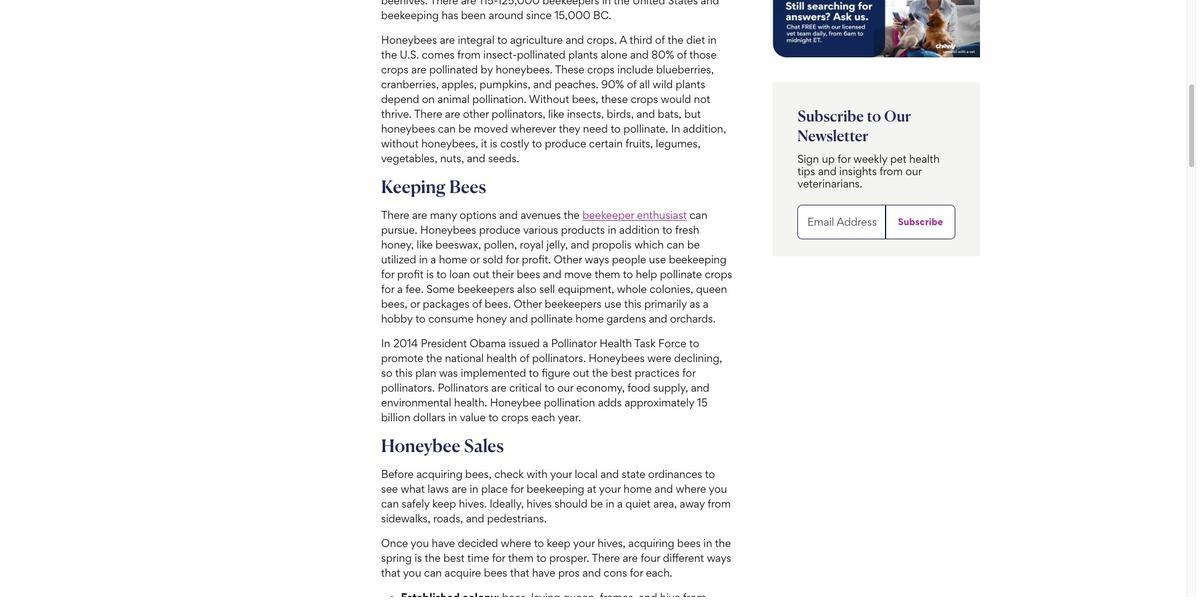 Task type: describe. For each thing, give the bounding box(es) containing it.
some
[[426, 283, 455, 296]]

0 vertical spatial or
[[470, 253, 480, 266]]

them inside once you have decided where to keep your hives, acquiring bees in the spring is the best time for them to prosper. there are four different ways that you can acquire bees that have pros and cons for each.
[[508, 552, 534, 565]]

birds,
[[607, 107, 634, 120]]

be inside honeybees are integral to agriculture and crops. a third of the diet in the u.s. comes from insect-pollinated plants alone and 80% of those crops are pollinated by honeybees. these crops include blueberries, cranberries, apples, pumpkins, and peaches. 90% of all wild plants depend on animal pollination. without bees, these crops would not thrive. there are other pollinators, like insects, birds, and bats, but honeybees can be moved wherever they need to pollinate. in addition, without honeybees, it is costly to produce certain fruits, legumes, vegetables, nuts, and seeds.
[[459, 122, 471, 135]]

without
[[381, 137, 419, 150]]

equipment,
[[558, 283, 614, 296]]

dollars
[[413, 411, 446, 424]]

1 vertical spatial there
[[381, 209, 409, 222]]

bees inside can pursue. honeybees produce various products in addition to fresh honey, like beeswax, pollen, royal jelly, and propolis which can be utilized in a home or sold for profit. other ways people use beekeeping for profit is to loan out their bees and move them to help pollinate crops for a fee. some beekeepers also sell equipment, whole colonies, queen bees, or packages of bees. other beekeepers use this primarily as a hobby to consume honey and pollinate home gardens and orchards.
[[517, 268, 540, 281]]

pursue.
[[381, 223, 418, 236]]

subscribe button
[[886, 205, 956, 240]]

1 vertical spatial your
[[599, 483, 621, 496]]

what
[[401, 483, 425, 496]]

produce inside can pursue. honeybees produce various products in addition to fresh honey, like beeswax, pollen, royal jelly, and propolis which can be utilized in a home or sold for profit. other ways people use beekeeping for profit is to loan out their bees and move them to help pollinate crops for a fee. some beekeepers also sell equipment, whole colonies, queen bees, or packages of bees. other beekeepers use this primarily as a hobby to consume honey and pollinate home gardens and orchards.
[[479, 223, 521, 236]]

various
[[523, 223, 558, 236]]

integral
[[458, 33, 495, 46]]

honeybees inside honeybees are integral to agriculture and crops. a third of the diet in the u.s. comes from insect-pollinated plants alone and 80% of those crops are pollinated by honeybees. these crops include blueberries, cranberries, apples, pumpkins, and peaches. 90% of all wild plants depend on animal pollination. without bees, these crops would not thrive. there are other pollinators, like insects, birds, and bats, but honeybees can be moved wherever they need to pollinate. in addition, without honeybees, it is costly to produce certain fruits, legumes, vegetables, nuts, and seeds.
[[381, 33, 437, 46]]

newsletter
[[798, 126, 869, 145]]

and down third
[[630, 48, 649, 61]]

and inside once you have decided where to keep your hives, acquiring bees in the spring is the best time for them to prosper. there are four different ways that you can acquire bees that have pros and cons for each.
[[583, 567, 601, 580]]

to right hobby
[[416, 312, 426, 325]]

produce inside honeybees are integral to agriculture and crops. a third of the diet in the u.s. comes from insect-pollinated plants alone and 80% of those crops are pollinated by honeybees. these crops include blueberries, cranberries, apples, pumpkins, and peaches. 90% of all wild plants depend on animal pollination. without bees, these crops would not thrive. there are other pollinators, like insects, birds, and bats, but honeybees can be moved wherever they need to pollinate. in addition, without honeybees, it is costly to produce certain fruits, legumes, vegetables, nuts, and seeds.
[[545, 137, 586, 150]]

alone
[[601, 48, 628, 61]]

0 vertical spatial home
[[439, 253, 467, 266]]

in up the hives.
[[470, 483, 479, 496]]

pollinators,
[[492, 107, 546, 120]]

spring
[[381, 552, 412, 565]]

force
[[659, 337, 687, 350]]

vegetables,
[[381, 152, 438, 165]]

0 horizontal spatial honeybee
[[381, 435, 460, 457]]

figure
[[542, 367, 570, 380]]

from inside honeybees are integral to agriculture and crops. a third of the diet in the u.s. comes from insect-pollinated plants alone and 80% of those crops are pollinated by honeybees. these crops include blueberries, cranberries, apples, pumpkins, and peaches. 90% of all wild plants depend on animal pollination. without bees, these crops would not thrive. there are other pollinators, like insects, birds, and bats, but honeybees can be moved wherever they need to pollinate. in addition, without honeybees, it is costly to produce certain fruits, legumes, vegetables, nuts, and seeds.
[[457, 48, 481, 61]]

president
[[421, 337, 467, 350]]

were
[[648, 352, 672, 365]]

pet
[[890, 153, 907, 166]]

once
[[381, 537, 408, 550]]

colonies,
[[650, 283, 693, 296]]

1 horizontal spatial have
[[532, 567, 555, 580]]

honeybees inside in 2014 president obama issued a pollinator health task force to promote the national health of pollinators. honeybees were declining, so this plan was implemented to figure out the best practices for pollinators. pollinators are critical to our economy, food supply, and environmental health. honeybee pollination adds approximately 15 billion dollars in value to crops each year.
[[589, 352, 645, 365]]

help
[[636, 268, 657, 281]]

1 horizontal spatial other
[[554, 253, 582, 266]]

0 horizontal spatial pollinated
[[429, 63, 478, 76]]

pedestrians.
[[487, 512, 547, 525]]

in up profit
[[419, 253, 428, 266]]

plan
[[415, 367, 436, 380]]

and down products
[[571, 238, 589, 251]]

certain
[[589, 137, 623, 150]]

pumpkins,
[[480, 78, 531, 91]]

0 horizontal spatial other
[[514, 297, 542, 310]]

loan
[[449, 268, 470, 281]]

1 vertical spatial bees
[[677, 537, 701, 550]]

but
[[684, 107, 701, 120]]

blueberries,
[[656, 63, 714, 76]]

our inside sign up for weekly pet health tips and insights from our veterinarians.
[[906, 165, 922, 178]]

can inside before acquiring bees, check with your local and state ordinances to see what laws are in place for beekeeping at your home and where you can safely keep hives. ideally, hives should be in a quiet area, away from sidewalks, roads, and pedestrians.
[[381, 498, 399, 510]]

implemented
[[461, 367, 526, 380]]

a inside in 2014 president obama issued a pollinator health task force to promote the national health of pollinators. honeybees were declining, so this plan was implemented to figure out the best practices for pollinators. pollinators are critical to our economy, food supply, and environmental health. honeybee pollination adds approximately 15 billion dollars in value to crops each year.
[[543, 337, 548, 350]]

0 vertical spatial use
[[649, 253, 666, 266]]

different
[[663, 552, 704, 565]]

decided
[[458, 537, 498, 550]]

sell
[[539, 283, 555, 296]]

are up cranberries,
[[411, 63, 427, 76]]

can pursue. honeybees produce various products in addition to fresh honey, like beeswax, pollen, royal jelly, and propolis which can be utilized in a home or sold for profit. other ways people use beekeeping for profit is to loan out their bees and move them to help pollinate crops for a fee. some beekeepers also sell equipment, whole colonies, queen bees, or packages of bees. other beekeepers use this primarily as a hobby to consume honey and pollinate home gardens and orchards.
[[381, 209, 732, 325]]

and left crops.
[[566, 33, 584, 46]]

by
[[481, 63, 493, 76]]

place
[[481, 483, 508, 496]]

1 horizontal spatial beekeepers
[[545, 297, 602, 310]]

are up comes
[[440, 33, 455, 46]]

of left all
[[627, 78, 637, 91]]

and up issued
[[510, 312, 528, 325]]

sign up for weekly pet health tips and insights from our veterinarians.
[[798, 153, 940, 190]]

packages
[[423, 297, 469, 310]]

and inside in 2014 president obama issued a pollinator health task force to promote the national health of pollinators. honeybees were declining, so this plan was implemented to figure out the best practices for pollinators. pollinators are critical to our economy, food supply, and environmental health. honeybee pollination adds approximately 15 billion dollars in value to crops each year.
[[691, 381, 710, 394]]

environmental
[[381, 396, 451, 409]]

local
[[575, 468, 598, 481]]

0 horizontal spatial or
[[410, 297, 420, 310]]

pollinators
[[438, 381, 489, 394]]

honeybees.
[[496, 63, 553, 76]]

are down "animal"
[[445, 107, 460, 120]]

and up "pollinate."
[[637, 107, 655, 120]]

and up the without
[[533, 78, 552, 91]]

tips
[[798, 165, 815, 178]]

many
[[430, 209, 457, 222]]

bees
[[449, 176, 486, 197]]

like inside honeybees are integral to agriculture and crops. a third of the diet in the u.s. comes from insect-pollinated plants alone and 80% of those crops are pollinated by honeybees. these crops include blueberries, cranberries, apples, pumpkins, and peaches. 90% of all wild plants depend on animal pollination. without bees, these crops would not thrive. there are other pollinators, like insects, birds, and bats, but honeybees can be moved wherever they need to pollinate. in addition, without honeybees, it is costly to produce certain fruits, legumes, vegetables, nuts, and seeds.
[[548, 107, 564, 120]]

which
[[634, 238, 664, 251]]

all
[[639, 78, 650, 91]]

nuts,
[[440, 152, 464, 165]]

a inside before acquiring bees, check with your local and state ordinances to see what laws are in place for beekeeping at your home and where you can safely keep hives. ideally, hives should be in a quiet area, away from sidewalks, roads, and pedestrians.
[[617, 498, 623, 510]]

and down it
[[467, 152, 485, 165]]

before
[[381, 468, 414, 481]]

bees.
[[485, 297, 511, 310]]

1 that from the left
[[381, 567, 400, 580]]

to down figure
[[545, 381, 555, 394]]

in inside in 2014 president obama issued a pollinator health task force to promote the national health of pollinators. honeybees were declining, so this plan was implemented to figure out the best practices for pollinators. pollinators are critical to our economy, food supply, and environmental health. honeybee pollination adds approximately 15 billion dollars in value to crops each year.
[[448, 411, 457, 424]]

pollinator
[[551, 337, 597, 350]]

to down birds,
[[611, 122, 621, 135]]

to up critical
[[529, 367, 539, 380]]

from inside before acquiring bees, check with your local and state ordinances to see what laws are in place for beekeeping at your home and where you can safely keep hives. ideally, hives should be in a quiet area, away from sidewalks, roads, and pedestrians.
[[708, 498, 731, 510]]

can inside honeybees are integral to agriculture and crops. a third of the diet in the u.s. comes from insect-pollinated plants alone and 80% of those crops are pollinated by honeybees. these crops include blueberries, cranberries, apples, pumpkins, and peaches. 90% of all wild plants depend on animal pollination. without bees, these crops would not thrive. there are other pollinators, like insects, birds, and bats, but honeybees can be moved wherever they need to pollinate. in addition, without honeybees, it is costly to produce certain fruits, legumes, vegetables, nuts, and seeds.
[[438, 122, 456, 135]]

so
[[381, 367, 392, 380]]

to inside subscribe to our newsletter
[[867, 107, 881, 125]]

crops inside can pursue. honeybees produce various products in addition to fresh honey, like beeswax, pollen, royal jelly, and propolis which can be utilized in a home or sold for profit. other ways people use beekeeping for profit is to loan out their bees and move them to help pollinate crops for a fee. some beekeepers also sell equipment, whole colonies, queen bees, or packages of bees. other beekeepers use this primarily as a hobby to consume honey and pollinate home gardens and orchards.
[[705, 268, 732, 281]]

they
[[559, 122, 580, 135]]

hives,
[[598, 537, 626, 550]]

adds
[[598, 396, 622, 409]]

to down enthusiast
[[662, 223, 672, 236]]

in left quiet
[[606, 498, 615, 510]]

addition,
[[683, 122, 726, 135]]

there inside once you have decided where to keep your hives, acquiring bees in the spring is the best time for them to prosper. there are four different ways that you can acquire bees that have pros and cons for each.
[[592, 552, 620, 565]]

0 vertical spatial have
[[432, 537, 455, 550]]

to down the pedestrians.
[[534, 537, 544, 550]]

are inside before acquiring bees, check with your local and state ordinances to see what laws are in place for beekeeping at your home and where you can safely keep hives. ideally, hives should be in a quiet area, away from sidewalks, roads, and pedestrians.
[[452, 483, 467, 496]]

for right time
[[492, 552, 505, 565]]

keep inside before acquiring bees, check with your local and state ordinances to see what laws are in place for beekeeping at your home and where you can safely keep hives. ideally, hives should be in a quiet area, away from sidewalks, roads, and pedestrians.
[[432, 498, 456, 510]]

peaches.
[[555, 78, 599, 91]]

is inside once you have decided where to keep your hives, acquiring bees in the spring is the best time for them to prosper. there are four different ways that you can acquire bees that have pros and cons for each.
[[415, 552, 422, 565]]

to left prosper.
[[536, 552, 547, 565]]

consume
[[428, 312, 474, 325]]

crops down all
[[631, 92, 658, 105]]

once you have decided where to keep your hives, acquiring bees in the spring is the best time for them to prosper. there are four different ways that you can acquire bees that have pros and cons for each.
[[381, 537, 731, 580]]

honeybees inside can pursue. honeybees produce various products in addition to fresh honey, like beeswax, pollen, royal jelly, and propolis which can be utilized in a home or sold for profit. other ways people use beekeeping for profit is to loan out their bees and move them to help pollinate crops for a fee. some beekeepers also sell equipment, whole colonies, queen bees, or packages of bees. other beekeepers use this primarily as a hobby to consume honey and pollinate home gardens and orchards.
[[420, 223, 476, 236]]

beekeeping inside before acquiring bees, check with your local and state ordinances to see what laws are in place for beekeeping at your home and where you can safely keep hives. ideally, hives should be in a quiet area, away from sidewalks, roads, and pedestrians.
[[527, 483, 584, 496]]

ways inside once you have decided where to keep your hives, acquiring bees in the spring is the best time for them to prosper. there are four different ways that you can acquire bees that have pros and cons for each.
[[707, 552, 731, 565]]

fresh
[[675, 223, 699, 236]]

their
[[492, 268, 514, 281]]

a down beeswax,
[[431, 253, 436, 266]]

0 horizontal spatial your
[[550, 468, 572, 481]]

in inside honeybees are integral to agriculture and crops. a third of the diet in the u.s. comes from insect-pollinated plants alone and 80% of those crops are pollinated by honeybees. these crops include blueberries, cranberries, apples, pumpkins, and peaches. 90% of all wild plants depend on animal pollination. without bees, these crops would not thrive. there are other pollinators, like insects, birds, and bats, but honeybees can be moved wherever they need to pollinate. in addition, without honeybees, it is costly to produce certain fruits, legumes, vegetables, nuts, and seeds.
[[708, 33, 717, 46]]

1 horizontal spatial pollinated
[[517, 48, 566, 61]]

promote
[[381, 352, 423, 365]]

these
[[601, 92, 628, 105]]

1 vertical spatial you
[[411, 537, 429, 550]]

honeybee sales
[[381, 435, 504, 457]]

2 that from the left
[[510, 567, 529, 580]]

beekeeper enthusiast link
[[583, 209, 687, 222]]

1 vertical spatial pollinators.
[[381, 381, 435, 394]]

can inside once you have decided where to keep your hives, acquiring bees in the spring is the best time for them to prosper. there are four different ways that you can acquire bees that have pros and cons for each.
[[424, 567, 442, 580]]

for left fee.
[[381, 283, 394, 296]]

include
[[617, 63, 654, 76]]

beekeeping inside can pursue. honeybees produce various products in addition to fresh honey, like beeswax, pollen, royal jelly, and propolis which can be utilized in a home or sold for profit. other ways people use beekeeping for profit is to loan out their bees and move them to help pollinate crops for a fee. some beekeepers also sell equipment, whole colonies, queen bees, or packages of bees. other beekeepers use this primarily as a hobby to consume honey and pollinate home gardens and orchards.
[[669, 253, 727, 266]]

area,
[[653, 498, 677, 510]]

propolis
[[592, 238, 632, 251]]

like inside can pursue. honeybees produce various products in addition to fresh honey, like beeswax, pollen, royal jelly, and propolis which can be utilized in a home or sold for profit. other ways people use beekeeping for profit is to loan out their bees and move them to help pollinate crops for a fee. some beekeepers also sell equipment, whole colonies, queen bees, or packages of bees. other beekeepers use this primarily as a hobby to consume honey and pollinate home gardens and orchards.
[[417, 238, 433, 251]]

and right local
[[601, 468, 619, 481]]

third
[[630, 33, 652, 46]]

them inside can pursue. honeybees produce various products in addition to fresh honey, like beeswax, pollen, royal jelly, and propolis which can be utilized in a home or sold for profit. other ways people use beekeeping for profit is to loan out their bees and move them to help pollinate crops for a fee. some beekeepers also sell equipment, whole colonies, queen bees, or packages of bees. other beekeepers use this primarily as a hobby to consume honey and pollinate home gardens and orchards.
[[595, 268, 620, 281]]

0 horizontal spatial bees
[[484, 567, 507, 580]]

where inside before acquiring bees, check with your local and state ordinances to see what laws are in place for beekeeping at your home and where you can safely keep hives. ideally, hives should be in a quiet area, away from sidewalks, roads, and pedestrians.
[[676, 483, 706, 496]]

a right as
[[703, 297, 709, 310]]

to up insect-
[[497, 33, 507, 46]]

move
[[564, 268, 592, 281]]

health.
[[454, 396, 487, 409]]

hives.
[[459, 498, 487, 510]]

to up declining,
[[689, 337, 699, 350]]

agriculture
[[510, 33, 563, 46]]

can down "fresh"
[[667, 238, 685, 251]]



Task type: vqa. For each thing, say whether or not it's contained in the screenshot.
the Hat
no



Task type: locate. For each thing, give the bounding box(es) containing it.
1 horizontal spatial home
[[576, 312, 604, 325]]

at
[[587, 483, 597, 496]]

crops.
[[587, 33, 617, 46]]

a left quiet
[[617, 498, 623, 510]]

1 vertical spatial plants
[[676, 78, 705, 91]]

honeybees,
[[421, 137, 478, 150]]

home inside before acquiring bees, check with your local and state ordinances to see what laws are in place for beekeeping at your home and where you can safely keep hives. ideally, hives should be in a quiet area, away from sidewalks, roads, and pedestrians.
[[624, 483, 652, 496]]

1 horizontal spatial beekeeping
[[669, 253, 727, 266]]

health inside in 2014 president obama issued a pollinator health task force to promote the national health of pollinators. honeybees were declining, so this plan was implemented to figure out the best practices for pollinators. pollinators are critical to our economy, food supply, and environmental health. honeybee pollination adds approximately 15 billion dollars in value to crops each year.
[[487, 352, 517, 365]]

0 vertical spatial pollinators.
[[532, 352, 586, 365]]

best inside in 2014 president obama issued a pollinator health task force to promote the national health of pollinators. honeybees were declining, so this plan was implemented to figure out the best practices for pollinators. pollinators are critical to our economy, food supply, and environmental health. honeybee pollination adds approximately 15 billion dollars in value to crops each year.
[[611, 367, 632, 380]]

keep up prosper.
[[547, 537, 571, 550]]

ways inside can pursue. honeybees produce various products in addition to fresh honey, like beeswax, pollen, royal jelly, and propolis which can be utilized in a home or sold for profit. other ways people use beekeeping for profit is to loan out their bees and move them to help pollinate crops for a fee. some beekeepers also sell equipment, whole colonies, queen bees, or packages of bees. other beekeepers use this primarily as a hobby to consume honey and pollinate home gardens and orchards.
[[585, 253, 609, 266]]

a left fee.
[[397, 283, 403, 296]]

1 horizontal spatial there
[[414, 107, 442, 120]]

1 horizontal spatial best
[[611, 367, 632, 380]]

our up pollination
[[557, 381, 574, 394]]

1 horizontal spatial this
[[624, 297, 642, 310]]

in
[[708, 33, 717, 46], [608, 223, 617, 236], [419, 253, 428, 266], [448, 411, 457, 424], [470, 483, 479, 496], [606, 498, 615, 510], [704, 537, 712, 550]]

0 horizontal spatial beekeeping
[[527, 483, 584, 496]]

health
[[600, 337, 632, 350]]

quiet
[[626, 498, 651, 510]]

plants
[[568, 48, 598, 61], [676, 78, 705, 91]]

from right away
[[708, 498, 731, 510]]

before acquiring bees, check with your local and state ordinances to see what laws are in place for beekeeping at your home and where you can safely keep hives. ideally, hives should be in a quiet area, away from sidewalks, roads, and pedestrians.
[[381, 468, 731, 525]]

subscribe inside button
[[898, 216, 943, 228]]

critical
[[509, 381, 542, 394]]

subscribe for subscribe
[[898, 216, 943, 228]]

in up legumes,
[[671, 122, 680, 135]]

on
[[422, 92, 435, 105]]

u.s.
[[400, 48, 419, 61]]

bees, inside honeybees are integral to agriculture and crops. a third of the diet in the u.s. comes from insect-pollinated plants alone and 80% of those crops are pollinated by honeybees. these crops include blueberries, cranberries, apples, pumpkins, and peaches. 90% of all wild plants depend on animal pollination. without bees, these crops would not thrive. there are other pollinators, like insects, birds, and bats, but honeybees can be moved wherever they need to pollinate. in addition, without honeybees, it is costly to produce certain fruits, legumes, vegetables, nuts, and seeds.
[[572, 92, 598, 105]]

2 vertical spatial bees,
[[465, 468, 492, 481]]

legumes,
[[656, 137, 701, 150]]

pollen,
[[484, 238, 517, 251]]

2 vertical spatial be
[[590, 498, 603, 510]]

best inside once you have decided where to keep your hives, acquiring bees in the spring is the best time for them to prosper. there are four different ways that you can acquire bees that have pros and cons for each.
[[443, 552, 465, 565]]

where inside once you have decided where to keep your hives, acquiring bees in the spring is the best time for them to prosper. there are four different ways that you can acquire bees that have pros and cons for each.
[[501, 537, 531, 550]]

to right ordinances
[[705, 468, 715, 481]]

1 vertical spatial pollinate
[[531, 312, 573, 325]]

ways down propolis
[[585, 253, 609, 266]]

for down four at the right bottom of page
[[630, 567, 643, 580]]

health inside sign up for weekly pet health tips and insights from our veterinarians.
[[909, 153, 940, 166]]

0 horizontal spatial beekeepers
[[457, 283, 514, 296]]

in
[[671, 122, 680, 135], [381, 337, 390, 350]]

wild
[[653, 78, 673, 91]]

0 horizontal spatial from
[[457, 48, 481, 61]]

home down beeswax,
[[439, 253, 467, 266]]

out inside can pursue. honeybees produce various products in addition to fresh honey, like beeswax, pollen, royal jelly, and propolis which can be utilized in a home or sold for profit. other ways people use beekeeping for profit is to loan out their bees and move them to help pollinate crops for a fee. some beekeepers also sell equipment, whole colonies, queen bees, or packages of bees. other beekeepers use this primarily as a hobby to consume honey and pollinate home gardens and orchards.
[[473, 268, 489, 281]]

0 vertical spatial bees,
[[572, 92, 598, 105]]

honeybees down health
[[589, 352, 645, 365]]

1 vertical spatial have
[[532, 567, 555, 580]]

bees up also at the left top of page
[[517, 268, 540, 281]]

0 vertical spatial bees
[[517, 268, 540, 281]]

0 vertical spatial is
[[490, 137, 497, 150]]

0 horizontal spatial be
[[459, 122, 471, 135]]

0 vertical spatial your
[[550, 468, 572, 481]]

1 vertical spatial out
[[573, 367, 589, 380]]

four
[[641, 552, 660, 565]]

are up the hives.
[[452, 483, 467, 496]]

ideally,
[[490, 498, 524, 510]]

and right "options"
[[499, 209, 518, 222]]

0 vertical spatial in
[[671, 122, 680, 135]]

laws
[[428, 483, 449, 496]]

animal
[[437, 92, 470, 105]]

profit
[[397, 268, 424, 281]]

1 horizontal spatial plants
[[676, 78, 705, 91]]

with
[[527, 468, 548, 481]]

1 vertical spatial from
[[880, 165, 903, 178]]

80%
[[652, 48, 674, 61]]

of inside in 2014 president obama issued a pollinator health task force to promote the national health of pollinators. honeybees were declining, so this plan was implemented to figure out the best practices for pollinators. pollinators are critical to our economy, food supply, and environmental health. honeybee pollination adds approximately 15 billion dollars in value to crops each year.
[[520, 352, 529, 365]]

crops down u.s.
[[381, 63, 409, 76]]

profit.
[[522, 253, 551, 266]]

other up move
[[554, 253, 582, 266]]

1 vertical spatial health
[[487, 352, 517, 365]]

in right "diet"
[[708, 33, 717, 46]]

a
[[620, 33, 627, 46]]

can up "fresh"
[[690, 209, 708, 222]]

2 horizontal spatial be
[[687, 238, 700, 251]]

it
[[481, 137, 487, 150]]

these
[[555, 63, 585, 76]]

ways
[[585, 253, 609, 266], [707, 552, 731, 565]]

0 horizontal spatial ways
[[585, 253, 609, 266]]

gardens
[[607, 312, 646, 325]]

you inside before acquiring bees, check with your local and state ordinances to see what laws are in place for beekeeping at your home and where you can safely keep hives. ideally, hives should be in a quiet area, away from sidewalks, roads, and pedestrians.
[[709, 483, 727, 496]]

to down people
[[623, 268, 633, 281]]

get instant vet help via chat or video. connect with a vet. chewy health image
[[773, 0, 980, 57]]

up
[[822, 153, 835, 166]]

1 horizontal spatial produce
[[545, 137, 586, 150]]

beekeeping up should
[[527, 483, 584, 496]]

crops inside in 2014 president obama issued a pollinator health task force to promote the national health of pollinators. honeybees were declining, so this plan was implemented to figure out the best practices for pollinators. pollinators are critical to our economy, food supply, and environmental health. honeybee pollination adds approximately 15 billion dollars in value to crops each year.
[[501, 411, 529, 424]]

be inside can pursue. honeybees produce various products in addition to fresh honey, like beeswax, pollen, royal jelly, and propolis which can be utilized in a home or sold for profit. other ways people use beekeeping for profit is to loan out their bees and move them to help pollinate crops for a fee. some beekeepers also sell equipment, whole colonies, queen bees, or packages of bees. other beekeepers use this primarily as a hobby to consume honey and pollinate home gardens and orchards.
[[687, 238, 700, 251]]

0 horizontal spatial is
[[415, 552, 422, 565]]

for inside sign up for weekly pet health tips and insights from our veterinarians.
[[838, 153, 851, 166]]

subscribe inside subscribe to our newsletter
[[798, 107, 864, 125]]

1 vertical spatial this
[[395, 367, 413, 380]]

1 vertical spatial produce
[[479, 223, 521, 236]]

crops up queen
[[705, 268, 732, 281]]

0 horizontal spatial them
[[508, 552, 534, 565]]

of down issued
[[520, 352, 529, 365]]

0 horizontal spatial pollinate
[[531, 312, 573, 325]]

a right issued
[[543, 337, 548, 350]]

royal
[[520, 238, 544, 251]]

diet
[[686, 33, 705, 46]]

2 vertical spatial home
[[624, 483, 652, 496]]

subscribe for subscribe to our newsletter
[[798, 107, 864, 125]]

and down the hives.
[[466, 512, 484, 525]]

a
[[431, 253, 436, 266], [397, 283, 403, 296], [703, 297, 709, 310], [543, 337, 548, 350], [617, 498, 623, 510]]

pollination
[[544, 396, 595, 409]]

honeybees up u.s.
[[381, 33, 437, 46]]

acquiring inside before acquiring bees, check with your local and state ordinances to see what laws are in place for beekeeping at your home and where you can safely keep hives. ideally, hives should be in a quiet area, away from sidewalks, roads, and pedestrians.
[[416, 468, 463, 481]]

ordinances
[[648, 468, 702, 481]]

to up the some
[[437, 268, 447, 281]]

1 vertical spatial honeybees
[[420, 223, 476, 236]]

this inside in 2014 president obama issued a pollinator health task force to promote the national health of pollinators. honeybees were declining, so this plan was implemented to figure out the best practices for pollinators. pollinators are critical to our economy, food supply, and environmental health. honeybee pollination adds approximately 15 billion dollars in value to crops each year.
[[395, 367, 413, 380]]

approximately
[[625, 396, 694, 409]]

for down declining,
[[682, 367, 696, 380]]

can down 'see'
[[381, 498, 399, 510]]

of inside can pursue. honeybees produce various products in addition to fresh honey, like beeswax, pollen, royal jelly, and propolis which can be utilized in a home or sold for profit. other ways people use beekeeping for profit is to loan out their bees and move them to help pollinate crops for a fee. some beekeepers also sell equipment, whole colonies, queen bees, or packages of bees. other beekeepers use this primarily as a hobby to consume honey and pollinate home gardens and orchards.
[[472, 297, 482, 310]]

pollinate
[[660, 268, 702, 281], [531, 312, 573, 325]]

1 horizontal spatial pollinate
[[660, 268, 702, 281]]

1 horizontal spatial honeybee
[[490, 396, 541, 409]]

pollinators. up figure
[[532, 352, 586, 365]]

other down also at the left top of page
[[514, 297, 542, 310]]

sales
[[464, 435, 504, 457]]

and inside sign up for weekly pet health tips and insights from our veterinarians.
[[818, 165, 837, 178]]

where down the pedestrians.
[[501, 537, 531, 550]]

bees, inside before acquiring bees, check with your local and state ordinances to see what laws are in place for beekeeping at your home and where you can safely keep hives. ideally, hives should be in a quiet area, away from sidewalks, roads, and pedestrians.
[[465, 468, 492, 481]]

avenues
[[521, 209, 561, 222]]

1 vertical spatial keep
[[547, 537, 571, 550]]

beekeeping down "fresh"
[[669, 253, 727, 266]]

pollinate.
[[624, 122, 668, 135]]

there inside honeybees are integral to agriculture and crops. a third of the diet in the u.s. comes from insect-pollinated plants alone and 80% of those crops are pollinated by honeybees. these crops include blueberries, cranberries, apples, pumpkins, and peaches. 90% of all wild plants depend on animal pollination. without bees, these crops would not thrive. there are other pollinators, like insects, birds, and bats, but honeybees can be moved wherever they need to pollinate. in addition, without honeybees, it is costly to produce certain fruits, legumes, vegetables, nuts, and seeds.
[[414, 107, 442, 120]]

1 horizontal spatial pollinators.
[[532, 352, 586, 365]]

time
[[467, 552, 489, 565]]

bees up different
[[677, 537, 701, 550]]

fee.
[[406, 283, 424, 296]]

2 horizontal spatial is
[[490, 137, 497, 150]]

and up area, at the bottom right of page
[[655, 483, 673, 496]]

depend
[[381, 92, 419, 105]]

0 horizontal spatial subscribe
[[798, 107, 864, 125]]

of up 80%
[[655, 33, 665, 46]]

1 vertical spatial them
[[508, 552, 534, 565]]

0 horizontal spatial use
[[604, 297, 621, 310]]

1 horizontal spatial your
[[573, 537, 595, 550]]

in inside honeybees are integral to agriculture and crops. a third of the diet in the u.s. comes from insect-pollinated plants alone and 80% of those crops are pollinated by honeybees. these crops include blueberries, cranberries, apples, pumpkins, and peaches. 90% of all wild plants depend on animal pollination. without bees, these crops would not thrive. there are other pollinators, like insects, birds, and bats, but honeybees can be moved wherever they need to pollinate. in addition, without honeybees, it is costly to produce certain fruits, legumes, vegetables, nuts, and seeds.
[[671, 122, 680, 135]]

honeybees
[[381, 33, 437, 46], [420, 223, 476, 236], [589, 352, 645, 365]]

pollinators. up environmental
[[381, 381, 435, 394]]

from right insights at the right
[[880, 165, 903, 178]]

task
[[634, 337, 656, 350]]

0 vertical spatial them
[[595, 268, 620, 281]]

for down "utilized" on the top left
[[381, 268, 394, 281]]

people
[[612, 253, 646, 266]]

costly
[[500, 137, 529, 150]]

are inside once you have decided where to keep your hives, acquiring bees in the spring is the best time for them to prosper. there are four different ways that you can acquire bees that have pros and cons for each.
[[623, 552, 638, 565]]

obama
[[470, 337, 506, 350]]

are inside in 2014 president obama issued a pollinator health task force to promote the national health of pollinators. honeybees were declining, so this plan was implemented to figure out the best practices for pollinators. pollinators are critical to our economy, food supply, and environmental health. honeybee pollination adds approximately 15 billion dollars in value to crops each year.
[[491, 381, 507, 394]]

0 horizontal spatial bees,
[[381, 297, 408, 310]]

be down the at in the left bottom of the page
[[590, 498, 603, 510]]

2 vertical spatial from
[[708, 498, 731, 510]]

best up acquire at bottom
[[443, 552, 465, 565]]

1 vertical spatial or
[[410, 297, 420, 310]]

like down the without
[[548, 107, 564, 120]]

out up economy,
[[573, 367, 589, 380]]

honeybee inside in 2014 president obama issued a pollinator health task force to promote the national health of pollinators. honeybees were declining, so this plan was implemented to figure out the best practices for pollinators. pollinators are critical to our economy, food supply, and environmental health. honeybee pollination adds approximately 15 billion dollars in value to crops each year.
[[490, 396, 541, 409]]

in 2014 president obama issued a pollinator health task force to promote the national health of pollinators. honeybees were declining, so this plan was implemented to figure out the best practices for pollinators. pollinators are critical to our economy, food supply, and environmental health. honeybee pollination adds approximately 15 billion dollars in value to crops each year.
[[381, 337, 722, 424]]

1 horizontal spatial where
[[676, 483, 706, 496]]

acquiring inside once you have decided where to keep your hives, acquiring bees in the spring is the best time for them to prosper. there are four different ways that you can acquire bees that have pros and cons for each.
[[628, 537, 675, 550]]

your right with
[[550, 468, 572, 481]]

bees, up hobby
[[381, 297, 408, 310]]

honey,
[[381, 238, 414, 251]]

1 horizontal spatial bees
[[517, 268, 540, 281]]

comes
[[422, 48, 455, 61]]

like
[[548, 107, 564, 120], [417, 238, 433, 251]]

are down implemented
[[491, 381, 507, 394]]

for inside before acquiring bees, check with your local and state ordinances to see what laws are in place for beekeeping at your home and where you can safely keep hives. ideally, hives should be in a quiet area, away from sidewalks, roads, and pedestrians.
[[511, 483, 524, 496]]

1 horizontal spatial that
[[510, 567, 529, 580]]

ways right different
[[707, 552, 731, 565]]

0 vertical spatial subscribe
[[798, 107, 864, 125]]

1 horizontal spatial like
[[548, 107, 564, 120]]

0 horizontal spatial pollinators.
[[381, 381, 435, 394]]

from down integral
[[457, 48, 481, 61]]

this inside can pursue. honeybees produce various products in addition to fresh honey, like beeswax, pollen, royal jelly, and propolis which can be utilized in a home or sold for profit. other ways people use beekeeping for profit is to loan out their bees and move them to help pollinate crops for a fee. some beekeepers also sell equipment, whole colonies, queen bees, or packages of bees. other beekeepers use this primarily as a hobby to consume honey and pollinate home gardens and orchards.
[[624, 297, 642, 310]]

home up quiet
[[624, 483, 652, 496]]

bats,
[[658, 107, 682, 120]]

away
[[680, 498, 705, 510]]

bees, up insects,
[[572, 92, 598, 105]]

that down spring
[[381, 567, 400, 580]]

sidewalks,
[[381, 512, 431, 525]]

0 vertical spatial pollinated
[[517, 48, 566, 61]]

be inside before acquiring bees, check with your local and state ordinances to see what laws are in place for beekeeping at your home and where you can safely keep hives. ideally, hives should be in a quiet area, away from sidewalks, roads, and pedestrians.
[[590, 498, 603, 510]]

0 horizontal spatial our
[[557, 381, 574, 394]]

health right the pet
[[909, 153, 940, 166]]

this down whole
[[624, 297, 642, 310]]

keep inside once you have decided where to keep your hives, acquiring bees in the spring is the best time for them to prosper. there are four different ways that you can acquire bees that have pros and cons for each.
[[547, 537, 571, 550]]

0 horizontal spatial this
[[395, 367, 413, 380]]

2 horizontal spatial home
[[624, 483, 652, 496]]

is inside honeybees are integral to agriculture and crops. a third of the diet in the u.s. comes from insect-pollinated plants alone and 80% of those crops are pollinated by honeybees. these crops include blueberries, cranberries, apples, pumpkins, and peaches. 90% of all wild plants depend on animal pollination. without bees, these crops would not thrive. there are other pollinators, like insects, birds, and bats, but honeybees can be moved wherever they need to pollinate. in addition, without honeybees, it is costly to produce certain fruits, legumes, vegetables, nuts, and seeds.
[[490, 137, 497, 150]]

addition
[[619, 223, 660, 236]]

economy,
[[576, 381, 625, 394]]

1 horizontal spatial bees,
[[465, 468, 492, 481]]

0 vertical spatial produce
[[545, 137, 586, 150]]

0 horizontal spatial where
[[501, 537, 531, 550]]

0 vertical spatial pollinate
[[660, 268, 702, 281]]

to left our
[[867, 107, 881, 125]]

is
[[490, 137, 497, 150], [426, 268, 434, 281], [415, 552, 422, 565]]

honeybees down 'many'
[[420, 223, 476, 236]]

1 vertical spatial pollinated
[[429, 63, 478, 76]]

0 horizontal spatial home
[[439, 253, 467, 266]]

and down primarily
[[649, 312, 667, 325]]

2 vertical spatial you
[[403, 567, 421, 580]]

0 horizontal spatial out
[[473, 268, 489, 281]]

0 vertical spatial like
[[548, 107, 564, 120]]

to inside before acquiring bees, check with your local and state ordinances to see what laws are in place for beekeeping at your home and where you can safely keep hives. ideally, hives should be in a quiet area, away from sidewalks, roads, and pedestrians.
[[705, 468, 715, 481]]

out inside in 2014 president obama issued a pollinator health task force to promote the national health of pollinators. honeybees were declining, so this plan was implemented to figure out the best practices for pollinators. pollinators are critical to our economy, food supply, and environmental health. honeybee pollination adds approximately 15 billion dollars in value to crops each year.
[[573, 367, 589, 380]]

cranberries,
[[381, 78, 439, 91]]

0 horizontal spatial have
[[432, 537, 455, 550]]

this down promote
[[395, 367, 413, 380]]

national
[[445, 352, 484, 365]]

best up food at the bottom right of the page
[[611, 367, 632, 380]]

them
[[595, 268, 620, 281], [508, 552, 534, 565]]

acquiring up 'laws'
[[416, 468, 463, 481]]

for up their in the left top of the page
[[506, 253, 519, 266]]

beeswax,
[[436, 238, 481, 251]]

1 vertical spatial in
[[381, 337, 390, 350]]

bees, inside can pursue. honeybees produce various products in addition to fresh honey, like beeswax, pollen, royal jelly, and propolis which can be utilized in a home or sold for profit. other ways people use beekeeping for profit is to loan out their bees and move them to help pollinate crops for a fee. some beekeepers also sell equipment, whole colonies, queen bees, or packages of bees. other beekeepers use this primarily as a hobby to consume honey and pollinate home gardens and orchards.
[[381, 297, 408, 310]]

can up honeybees,
[[438, 122, 456, 135]]

crops up 90%
[[587, 63, 615, 76]]

be down "fresh"
[[687, 238, 700, 251]]

0 vertical spatial honeybee
[[490, 396, 541, 409]]

1 vertical spatial best
[[443, 552, 465, 565]]

your inside once you have decided where to keep your hives, acquiring bees in the spring is the best time for them to prosper. there are four different ways that you can acquire bees that have pros and cons for each.
[[573, 537, 595, 550]]

1 vertical spatial where
[[501, 537, 531, 550]]

there down hives,
[[592, 552, 620, 565]]

None email field
[[798, 205, 886, 240]]

1 vertical spatial home
[[576, 312, 604, 325]]

to
[[497, 33, 507, 46], [867, 107, 881, 125], [611, 122, 621, 135], [532, 137, 542, 150], [662, 223, 672, 236], [437, 268, 447, 281], [623, 268, 633, 281], [416, 312, 426, 325], [689, 337, 699, 350], [529, 367, 539, 380], [545, 381, 555, 394], [489, 411, 499, 424], [705, 468, 715, 481], [534, 537, 544, 550], [536, 552, 547, 565]]

insects,
[[567, 107, 604, 120]]

our inside in 2014 president obama issued a pollinator health task force to promote the national health of pollinators. honeybees were declining, so this plan was implemented to figure out the best practices for pollinators. pollinators are critical to our economy, food supply, and environmental health. honeybee pollination adds approximately 15 billion dollars in value to crops each year.
[[557, 381, 574, 394]]

is inside can pursue. honeybees produce various products in addition to fresh honey, like beeswax, pollen, royal jelly, and propolis which can be utilized in a home or sold for profit. other ways people use beekeeping for profit is to loan out their bees and move them to help pollinate crops for a fee. some beekeepers also sell equipment, whole colonies, queen bees, or packages of bees. other beekeepers use this primarily as a hobby to consume honey and pollinate home gardens and orchards.
[[426, 268, 434, 281]]

was
[[439, 367, 458, 380]]

to right value
[[489, 411, 499, 424]]

be down other
[[459, 122, 471, 135]]

should
[[555, 498, 588, 510]]

in left 2014
[[381, 337, 390, 350]]

each
[[532, 411, 555, 424]]

for inside in 2014 president obama issued a pollinator health task force to promote the national health of pollinators. honeybees were declining, so this plan was implemented to figure out the best practices for pollinators. pollinators are critical to our economy, food supply, and environmental health. honeybee pollination adds approximately 15 billion dollars in value to crops each year.
[[682, 367, 696, 380]]

1 vertical spatial bees,
[[381, 297, 408, 310]]

0 vertical spatial acquiring
[[416, 468, 463, 481]]

0 horizontal spatial that
[[381, 567, 400, 580]]

those
[[689, 48, 717, 61]]

seeds.
[[488, 152, 519, 165]]

in inside in 2014 president obama issued a pollinator health task force to promote the national health of pollinators. honeybees were declining, so this plan was implemented to figure out the best practices for pollinators. pollinators are critical to our economy, food supply, and environmental health. honeybee pollination adds approximately 15 billion dollars in value to crops each year.
[[381, 337, 390, 350]]

1 vertical spatial be
[[687, 238, 700, 251]]

to down wherever
[[532, 137, 542, 150]]

sign
[[798, 153, 819, 166]]

are left 'many'
[[412, 209, 427, 222]]

for down check
[[511, 483, 524, 496]]

from inside sign up for weekly pet health tips and insights from our veterinarians.
[[880, 165, 903, 178]]

2 vertical spatial bees
[[484, 567, 507, 580]]

of up blueberries,
[[677, 48, 687, 61]]

safely
[[402, 498, 430, 510]]

out down sold
[[473, 268, 489, 281]]

have down roads,
[[432, 537, 455, 550]]

1 vertical spatial acquiring
[[628, 537, 675, 550]]

1 horizontal spatial keep
[[547, 537, 571, 550]]

acquiring
[[416, 468, 463, 481], [628, 537, 675, 550]]

practices
[[635, 367, 680, 380]]

see
[[381, 483, 398, 496]]

roads,
[[433, 512, 463, 525]]

produce down 'they' at the left of page
[[545, 137, 586, 150]]

1 horizontal spatial them
[[595, 268, 620, 281]]

0 vertical spatial you
[[709, 483, 727, 496]]

and right pros
[[583, 567, 601, 580]]

of left bees.
[[472, 297, 482, 310]]

pros
[[558, 567, 580, 580]]

1 horizontal spatial out
[[573, 367, 589, 380]]

billion
[[381, 411, 411, 424]]

2 vertical spatial there
[[592, 552, 620, 565]]

acquiring up four at the right bottom of page
[[628, 537, 675, 550]]

0 horizontal spatial plants
[[568, 48, 598, 61]]

are left four at the right bottom of page
[[623, 552, 638, 565]]

and up sell
[[543, 268, 562, 281]]

orchards.
[[670, 312, 716, 325]]

for
[[838, 153, 851, 166], [506, 253, 519, 266], [381, 268, 394, 281], [381, 283, 394, 296], [682, 367, 696, 380], [511, 483, 524, 496], [492, 552, 505, 565], [630, 567, 643, 580]]

insect-
[[483, 48, 517, 61]]

2 horizontal spatial there
[[592, 552, 620, 565]]

have left pros
[[532, 567, 555, 580]]

0 vertical spatial ways
[[585, 253, 609, 266]]

in inside once you have decided where to keep your hives, acquiring bees in the spring is the best time for them to prosper. there are four different ways that you can acquire bees that have pros and cons for each.
[[704, 537, 712, 550]]

acquire
[[445, 567, 481, 580]]

bees down time
[[484, 567, 507, 580]]

in up propolis
[[608, 223, 617, 236]]

1 vertical spatial our
[[557, 381, 574, 394]]

0 vertical spatial health
[[909, 153, 940, 166]]

0 horizontal spatial best
[[443, 552, 465, 565]]

your up prosper.
[[573, 537, 595, 550]]

0 vertical spatial keep
[[432, 498, 456, 510]]

insights
[[839, 165, 877, 178]]

is right it
[[490, 137, 497, 150]]

can left acquire at bottom
[[424, 567, 442, 580]]

1 vertical spatial like
[[417, 238, 433, 251]]



